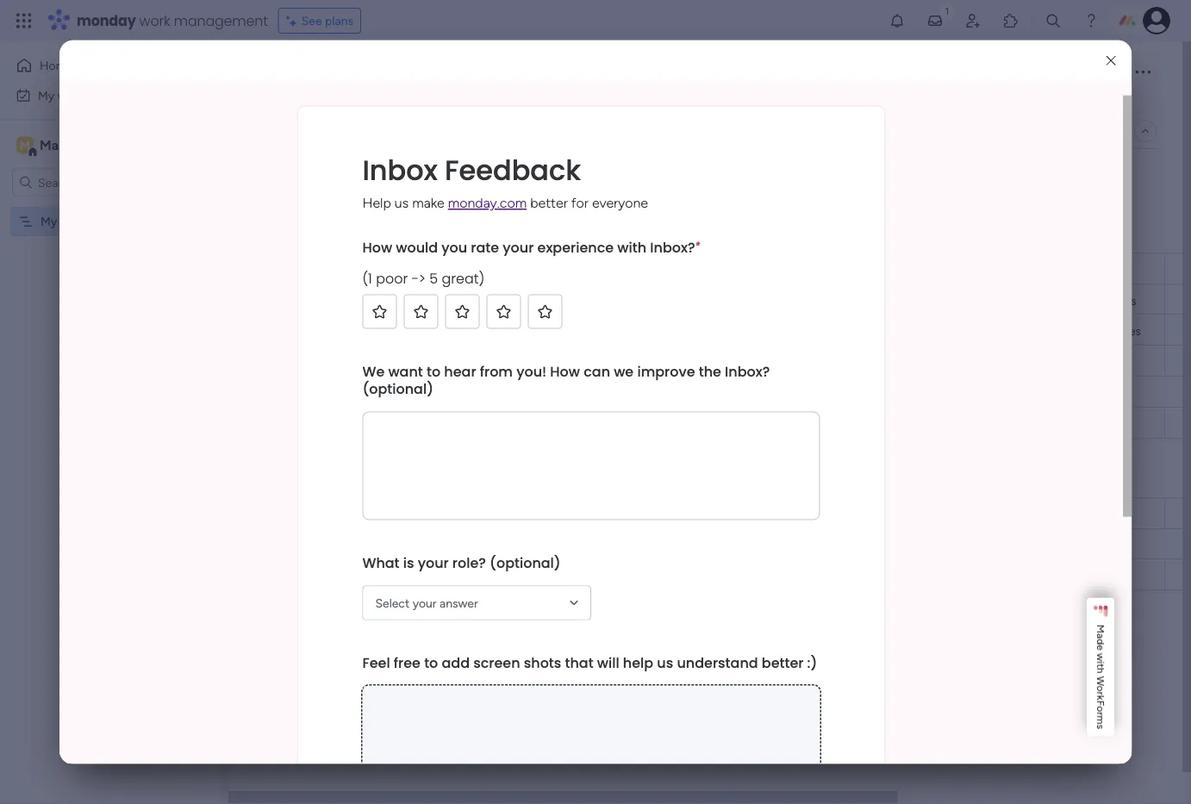 Task type: describe. For each thing, give the bounding box(es) containing it.
1 horizontal spatial board
[[341, 58, 404, 87]]

manage any type of project. assign owners, set timelines and keep track of where your project stands.
[[264, 93, 814, 107]]

date for first the due date field
[[863, 261, 888, 276]]

work for monday
[[139, 11, 170, 30]]

18
[[872, 354, 883, 368]]

more
[[810, 92, 837, 106]]

monday
[[77, 11, 136, 30]]

column information image
[[780, 506, 794, 520]]

apps image
[[1002, 12, 1020, 29]]

add new group button
[[263, 621, 385, 649]]

2 of from the left
[[656, 93, 667, 107]]

new
[[268, 169, 293, 184]]

month for next month
[[335, 469, 388, 491]]

1 notes field from the top
[[1084, 259, 1125, 278]]

search everything image
[[1045, 12, 1062, 29]]

show board description image
[[416, 64, 437, 81]]

0 vertical spatial my first board
[[262, 58, 404, 87]]

nov 17
[[849, 323, 883, 337]]

1 notes from the top
[[1088, 261, 1121, 276]]

Search in workspace field
[[36, 172, 144, 192]]

see for see plans
[[301, 13, 322, 28]]

help image
[[1083, 12, 1100, 29]]

monday work management
[[77, 11, 268, 30]]

see more link
[[784, 90, 839, 108]]

Search field
[[400, 165, 452, 189]]

filter button
[[542, 163, 623, 190]]

main table button
[[261, 117, 358, 145]]

1 due date from the top
[[839, 261, 888, 276]]

2 due from the top
[[839, 506, 860, 521]]

inbox image
[[927, 12, 944, 29]]

john smith image
[[1143, 7, 1170, 34]]

My first board field
[[258, 58, 408, 87]]

status
[[728, 506, 763, 521]]

notifications image
[[889, 12, 906, 29]]

owners,
[[457, 93, 499, 107]]

0 vertical spatial my
[[262, 58, 292, 87]]

keep
[[597, 93, 623, 107]]

select product image
[[16, 12, 33, 29]]

this
[[296, 224, 328, 246]]

2 notes from the top
[[1088, 506, 1121, 521]]

project 2
[[326, 323, 374, 338]]

1 nov from the top
[[848, 293, 869, 307]]

date for first the due date field from the bottom
[[863, 506, 888, 521]]

work for my
[[57, 88, 84, 103]]

workspace
[[73, 137, 141, 153]]

group
[[346, 628, 378, 643]]

project.
[[374, 93, 415, 107]]

invite / 1
[[1069, 65, 1114, 80]]

set
[[502, 93, 519, 107]]

and
[[574, 93, 594, 107]]

month for this month
[[332, 224, 385, 246]]

first inside 'my first board' list box
[[60, 214, 82, 229]]

filter
[[569, 169, 596, 184]]

3
[[368, 354, 374, 369]]

integrate
[[866, 124, 916, 138]]

home
[[40, 58, 73, 73]]

where
[[670, 93, 704, 107]]

add to favorites image
[[445, 63, 463, 81]]

see plans button
[[278, 8, 361, 34]]

2 due date field from the top
[[834, 504, 892, 523]]

/
[[1102, 65, 1106, 80]]

invite / 1 button
[[1037, 59, 1122, 86]]

nov for project 2
[[849, 323, 869, 337]]

17
[[872, 323, 883, 337]]



Task type: vqa. For each thing, say whether or not it's contained in the screenshot.
Manage any type of project. Assign owners, set timelines and keep track of where your project stands.
yes



Task type: locate. For each thing, give the bounding box(es) containing it.
1 vertical spatial due date field
[[834, 504, 892, 523]]

workspace selection element
[[16, 135, 144, 157]]

table
[[317, 124, 345, 138]]

0 vertical spatial due date
[[839, 261, 888, 276]]

work right monday
[[139, 11, 170, 30]]

new project
[[268, 169, 335, 184]]

due date field up nov 16
[[834, 259, 892, 278]]

1 vertical spatial nov
[[849, 323, 869, 337]]

1 due from the top
[[839, 261, 860, 276]]

project inside button
[[296, 169, 335, 184]]

0 vertical spatial due date field
[[834, 259, 892, 278]]

0 vertical spatial notes field
[[1084, 259, 1125, 278]]

stands.
[[776, 93, 814, 107]]

1 vertical spatial board
[[85, 214, 116, 229]]

1 vertical spatial work
[[57, 88, 84, 103]]

first up any
[[297, 58, 336, 87]]

nov
[[848, 293, 869, 307], [849, 323, 869, 337], [848, 354, 869, 368]]

2
[[368, 323, 374, 338]]

nov left 17
[[849, 323, 869, 337]]

any
[[310, 93, 329, 107]]

1 vertical spatial due date
[[839, 506, 888, 521]]

1 vertical spatial due
[[839, 506, 860, 521]]

0 horizontal spatial my first board
[[41, 214, 116, 229]]

0 vertical spatial date
[[863, 261, 888, 276]]

new
[[320, 628, 343, 643]]

see for see more
[[786, 92, 807, 106]]

1 inside invite / 1 button
[[1109, 65, 1114, 80]]

assign
[[418, 93, 454, 107]]

Notes field
[[1084, 259, 1125, 278], [1084, 504, 1125, 523]]

month right the this
[[332, 224, 385, 246]]

work down home
[[57, 88, 84, 103]]

first
[[297, 58, 336, 87], [60, 214, 82, 229]]

my down search in workspace field
[[41, 214, 57, 229]]

0 horizontal spatial of
[[359, 93, 371, 107]]

0 vertical spatial 1
[[1109, 65, 1114, 80]]

my first board inside list box
[[41, 214, 116, 229]]

due right column information icon
[[839, 506, 860, 521]]

my inside my work button
[[38, 88, 54, 103]]

invite members image
[[964, 12, 982, 29]]

1 image
[[939, 1, 955, 20]]

due
[[839, 261, 860, 276], [839, 506, 860, 521]]

2 notes field from the top
[[1084, 504, 1125, 523]]

1 up 2 at the left top
[[368, 292, 373, 307]]

1 horizontal spatial main
[[288, 124, 314, 138]]

project
[[734, 93, 773, 107]]

track
[[626, 93, 653, 107]]

1 vertical spatial 1
[[368, 292, 373, 307]]

2 date from the top
[[863, 506, 888, 521]]

1 vertical spatial notes
[[1088, 506, 1121, 521]]

main workspace
[[40, 137, 141, 153]]

0 vertical spatial notes
[[1088, 261, 1121, 276]]

main for main workspace
[[40, 137, 70, 153]]

main for main table
[[288, 124, 314, 138]]

Due date field
[[834, 259, 892, 278], [834, 504, 892, 523]]

see left plans
[[301, 13, 322, 28]]

main inside workspace selection element
[[40, 137, 70, 153]]

0 vertical spatial work
[[139, 11, 170, 30]]

collapse board header image
[[1139, 124, 1152, 138]]

0 vertical spatial first
[[297, 58, 336, 87]]

see plans
[[301, 13, 353, 28]]

1 horizontal spatial first
[[297, 58, 336, 87]]

my up manage
[[262, 58, 292, 87]]

0 vertical spatial due
[[839, 261, 860, 276]]

your
[[707, 93, 731, 107]]

1 vertical spatial see
[[786, 92, 807, 106]]

of
[[359, 93, 371, 107], [656, 93, 667, 107]]

project 1
[[326, 292, 373, 307]]

see inside "button"
[[301, 13, 322, 28]]

1 horizontal spatial of
[[656, 93, 667, 107]]

1 vertical spatial notes field
[[1084, 504, 1125, 523]]

month right next
[[335, 469, 388, 491]]

nov 16
[[848, 293, 883, 307]]

2 nov from the top
[[849, 323, 869, 337]]

m
[[20, 138, 30, 153]]

see left more on the top of page
[[786, 92, 807, 106]]

my first board list box
[[0, 203, 220, 469]]

work
[[139, 11, 170, 30], [57, 88, 84, 103]]

see
[[301, 13, 322, 28], [786, 92, 807, 106]]

2 vertical spatial nov
[[848, 354, 869, 368]]

home button
[[10, 52, 185, 79]]

1 vertical spatial first
[[60, 214, 82, 229]]

next month
[[296, 469, 388, 491]]

main left table
[[288, 124, 314, 138]]

manage
[[264, 93, 307, 107]]

of right track
[[656, 93, 667, 107]]

main
[[288, 124, 314, 138], [40, 137, 70, 153]]

1 horizontal spatial my first board
[[262, 58, 404, 87]]

add
[[295, 628, 317, 643]]

my first board
[[262, 58, 404, 87], [41, 214, 116, 229]]

0 horizontal spatial main
[[40, 137, 70, 153]]

this month
[[296, 224, 385, 246]]

1 due date field from the top
[[834, 259, 892, 278]]

my first board down search in workspace field
[[41, 214, 116, 229]]

my work button
[[10, 81, 185, 109]]

nov 18
[[848, 354, 883, 368]]

notes
[[1088, 261, 1121, 276], [1088, 506, 1121, 521]]

1 horizontal spatial work
[[139, 11, 170, 30]]

notes
[[1112, 324, 1141, 338]]

0 vertical spatial board
[[341, 58, 404, 87]]

16
[[872, 293, 883, 307]]

stuck
[[730, 354, 761, 368]]

new project button
[[261, 163, 342, 190]]

invite
[[1069, 65, 1099, 80]]

type
[[332, 93, 356, 107]]

management
[[174, 11, 268, 30]]

v2 search image
[[388, 167, 400, 186]]

main right workspace image
[[40, 137, 70, 153]]

add new group
[[295, 628, 378, 643]]

nov for project 3
[[848, 354, 869, 368]]

0 vertical spatial month
[[332, 224, 385, 246]]

board
[[341, 58, 404, 87], [85, 214, 116, 229]]

next
[[296, 469, 331, 491]]

my down home
[[38, 88, 54, 103]]

date
[[863, 261, 888, 276], [863, 506, 888, 521]]

1 right /
[[1109, 65, 1114, 80]]

of right 'type'
[[359, 93, 371, 107]]

activity button
[[948, 59, 1030, 86]]

due up nov 16
[[839, 261, 860, 276]]

project 3
[[326, 354, 374, 369]]

main table
[[288, 124, 345, 138]]

0 horizontal spatial board
[[85, 214, 116, 229]]

see more
[[786, 92, 837, 106]]

board down search in workspace field
[[85, 214, 116, 229]]

due date
[[839, 261, 888, 276], [839, 506, 888, 521]]

Status field
[[724, 504, 767, 523]]

2 vertical spatial my
[[41, 214, 57, 229]]

person button
[[462, 163, 536, 190]]

board inside list box
[[85, 214, 116, 229]]

0 horizontal spatial 1
[[368, 292, 373, 307]]

3 nov from the top
[[848, 354, 869, 368]]

0 horizontal spatial work
[[57, 88, 84, 103]]

0 vertical spatial see
[[301, 13, 322, 28]]

due date right column information icon
[[839, 506, 888, 521]]

activity
[[955, 65, 997, 80]]

my first board up 'type'
[[262, 58, 404, 87]]

2 due date from the top
[[839, 506, 888, 521]]

due date field right column information icon
[[834, 504, 892, 523]]

my inside 'my first board' list box
[[41, 214, 57, 229]]

nov left 18
[[848, 354, 869, 368]]

workspace image
[[16, 136, 34, 155]]

items
[[1109, 294, 1136, 308]]

my work
[[38, 88, 84, 103]]

work inside button
[[57, 88, 84, 103]]

1 vertical spatial my
[[38, 88, 54, 103]]

main inside button
[[288, 124, 314, 138]]

my
[[262, 58, 292, 87], [38, 88, 54, 103], [41, 214, 57, 229]]

plans
[[325, 13, 353, 28]]

1 of from the left
[[359, 93, 371, 107]]

0 horizontal spatial see
[[301, 13, 322, 28]]

Owner field
[[623, 504, 668, 523]]

Next month field
[[292, 469, 392, 491]]

owner
[[627, 506, 663, 521]]

timelines
[[522, 93, 571, 107]]

option
[[0, 206, 220, 209]]

1 horizontal spatial see
[[786, 92, 807, 106]]

person
[[489, 169, 526, 184]]

board up project.
[[341, 58, 404, 87]]

project
[[296, 169, 335, 184], [430, 261, 469, 275], [326, 292, 365, 307], [326, 323, 365, 338], [326, 354, 365, 369], [430, 506, 469, 520]]

due date up nov 16
[[839, 261, 888, 276]]

1 vertical spatial my first board
[[41, 214, 116, 229]]

1 vertical spatial month
[[335, 469, 388, 491]]

first down search in workspace field
[[60, 214, 82, 229]]

1 vertical spatial date
[[863, 506, 888, 521]]

This month field
[[292, 224, 389, 247]]

0 horizontal spatial first
[[60, 214, 82, 229]]

nov left 16
[[848, 293, 869, 307]]

1
[[1109, 65, 1114, 80], [368, 292, 373, 307]]

1 horizontal spatial 1
[[1109, 65, 1114, 80]]

0 vertical spatial nov
[[848, 293, 869, 307]]

month
[[332, 224, 385, 246], [335, 469, 388, 491]]

1 date from the top
[[863, 261, 888, 276]]



